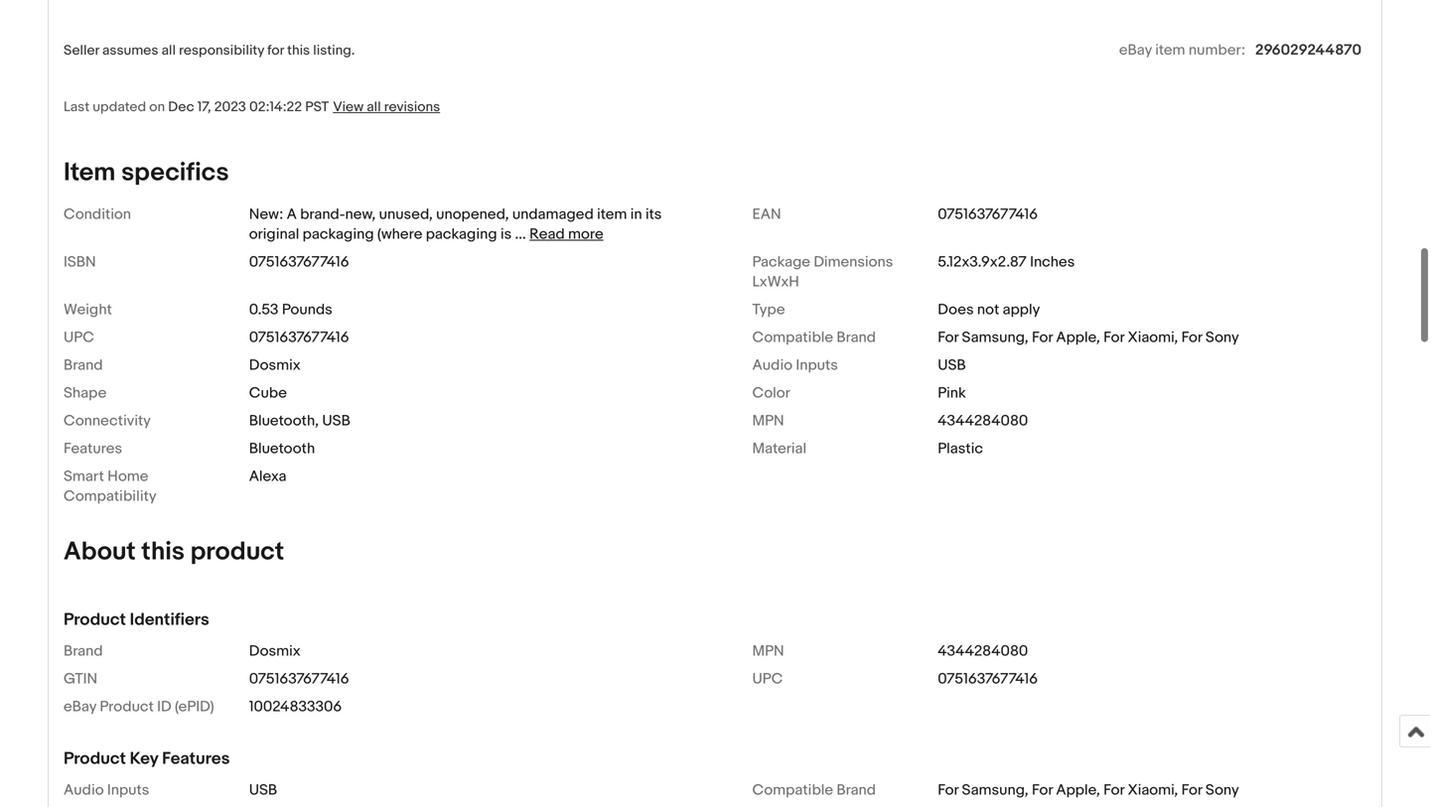 Task type: vqa. For each thing, say whether or not it's contained in the screenshot.
topmost Ebay
yes



Task type: describe. For each thing, give the bounding box(es) containing it.
brand-
[[300, 205, 345, 223]]

296029244870
[[1256, 41, 1362, 59]]

dimensions
[[814, 253, 893, 271]]

new,
[[345, 205, 376, 223]]

pink
[[938, 384, 966, 402]]

apply
[[1003, 301, 1040, 319]]

package
[[752, 253, 811, 271]]

ebay for ebay product id (epid)
[[64, 698, 96, 716]]

inches
[[1030, 253, 1075, 271]]

compatibility
[[64, 488, 157, 505]]

product
[[190, 537, 284, 567]]

cube
[[249, 384, 287, 402]]

assumes
[[102, 42, 158, 59]]

xiaomi, for 0751637677416
[[1128, 329, 1178, 346]]

for samsung, for apple, for xiaomi, for sony for usb
[[938, 782, 1239, 800]]

revisions
[[384, 99, 440, 116]]

1 packaging from the left
[[303, 225, 374, 243]]

read more button
[[530, 225, 604, 243]]

package dimensions lxwxh
[[752, 253, 893, 291]]

17,
[[197, 99, 211, 116]]

alexa
[[249, 468, 287, 486]]

ebay for ebay item number: 296029244870
[[1119, 41, 1152, 59]]

weight
[[64, 301, 112, 319]]

0.53 pounds
[[249, 301, 333, 319]]

(where
[[377, 225, 423, 243]]

product identifiers
[[64, 610, 209, 631]]

xiaomi, for usb
[[1128, 782, 1178, 800]]

1 vertical spatial product
[[100, 698, 154, 716]]

number:
[[1189, 41, 1246, 59]]

1 horizontal spatial inputs
[[796, 356, 838, 374]]

on
[[149, 99, 165, 116]]

about
[[64, 537, 136, 567]]

for samsung, for apple, for xiaomi, for sony for 0751637677416
[[938, 329, 1239, 346]]

specifics
[[121, 157, 229, 188]]

compatible for usb
[[752, 782, 833, 800]]

shape
[[64, 384, 107, 402]]

type
[[752, 301, 785, 319]]

in
[[631, 205, 642, 223]]

gtin
[[64, 670, 97, 688]]

undamaged
[[512, 205, 594, 223]]

dec
[[168, 99, 194, 116]]

is
[[501, 225, 512, 243]]

samsung, for 0751637677416
[[962, 329, 1029, 346]]

pounds
[[282, 301, 333, 319]]

5.12x3.9x2.87
[[938, 253, 1027, 271]]

product for identifiers
[[64, 610, 126, 631]]

home
[[107, 468, 148, 486]]

item inside 'new: a brand-new, unused, unopened, undamaged item in its original packaging (where packaging is ...'
[[597, 205, 627, 223]]

mpn for bluetooth, usb
[[752, 412, 784, 430]]

0751637677416 for upc
[[249, 670, 349, 688]]

apple, for 0751637677416
[[1056, 329, 1100, 346]]

bluetooth,
[[249, 412, 319, 430]]

identifiers
[[130, 610, 209, 631]]

ean
[[752, 205, 781, 223]]

plastic
[[938, 440, 983, 458]]

1 vertical spatial usb
[[322, 412, 351, 430]]

10024833306
[[249, 698, 342, 716]]

bluetooth, usb
[[249, 412, 351, 430]]

listing.
[[313, 42, 355, 59]]

dosmix for audio inputs
[[249, 356, 301, 374]]

samsung, for usb
[[962, 782, 1029, 800]]

0 vertical spatial audio
[[752, 356, 793, 374]]

responsibility
[[179, 42, 264, 59]]

read more
[[530, 225, 604, 243]]

unopened,
[[436, 205, 509, 223]]

0 horizontal spatial audio
[[64, 782, 104, 800]]

1 vertical spatial upc
[[752, 670, 783, 688]]

lxwxh
[[752, 273, 799, 291]]

bluetooth
[[249, 440, 315, 458]]

last updated on dec 17, 2023 02:14:22 pst view all revisions
[[64, 99, 440, 116]]

smart
[[64, 468, 104, 486]]

isbn
[[64, 253, 96, 271]]

connectivity
[[64, 412, 151, 430]]

4344284080 for dosmix
[[938, 643, 1028, 661]]

more
[[568, 225, 604, 243]]

0 horizontal spatial inputs
[[107, 782, 149, 800]]

0 horizontal spatial audio inputs
[[64, 782, 149, 800]]

1 horizontal spatial item
[[1155, 41, 1186, 59]]

id
[[157, 698, 171, 716]]



Task type: locate. For each thing, give the bounding box(es) containing it.
1 horizontal spatial features
[[162, 749, 230, 770]]

usb up pink
[[938, 356, 966, 374]]

1 mpn from the top
[[752, 412, 784, 430]]

0 vertical spatial this
[[287, 42, 310, 59]]

1 vertical spatial compatible
[[752, 782, 833, 800]]

0 horizontal spatial all
[[161, 42, 176, 59]]

1 sony from the top
[[1206, 329, 1239, 346]]

0 vertical spatial xiaomi,
[[1128, 329, 1178, 346]]

1 vertical spatial this
[[141, 537, 185, 567]]

apple, for usb
[[1056, 782, 1100, 800]]

0 vertical spatial usb
[[938, 356, 966, 374]]

seller
[[64, 42, 99, 59]]

compatible brand
[[752, 329, 876, 346], [752, 782, 876, 800]]

product key features
[[64, 749, 230, 770]]

updated
[[93, 99, 146, 116]]

1 horizontal spatial audio inputs
[[752, 356, 838, 374]]

product left key
[[64, 749, 126, 770]]

2 dosmix from the top
[[249, 643, 301, 661]]

1 vertical spatial all
[[367, 99, 381, 116]]

does
[[938, 301, 974, 319]]

1 compatible brand from the top
[[752, 329, 876, 346]]

1 vertical spatial for samsung, for apple, for xiaomi, for sony
[[938, 782, 1239, 800]]

mpn for dosmix
[[752, 643, 784, 661]]

compatible brand for 0751637677416
[[752, 329, 876, 346]]

1 vertical spatial 4344284080
[[938, 643, 1028, 661]]

inputs down key
[[107, 782, 149, 800]]

key
[[130, 749, 158, 770]]

4344284080
[[938, 412, 1028, 430], [938, 643, 1028, 661]]

1 vertical spatial features
[[162, 749, 230, 770]]

brand
[[837, 329, 876, 346], [64, 356, 103, 374], [64, 643, 103, 661], [837, 782, 876, 800]]

last
[[64, 99, 90, 116]]

audio
[[752, 356, 793, 374], [64, 782, 104, 800]]

all
[[161, 42, 176, 59], [367, 99, 381, 116]]

0 horizontal spatial this
[[141, 537, 185, 567]]

0 horizontal spatial packaging
[[303, 225, 374, 243]]

0 horizontal spatial ebay
[[64, 698, 96, 716]]

all right view
[[367, 99, 381, 116]]

product up gtin
[[64, 610, 126, 631]]

view all revisions link
[[329, 98, 440, 116]]

0751637677416 for compatible brand
[[249, 329, 349, 346]]

dosmix up cube
[[249, 356, 301, 374]]

audio inputs down key
[[64, 782, 149, 800]]

1 vertical spatial inputs
[[107, 782, 149, 800]]

upc
[[64, 329, 94, 346], [752, 670, 783, 688]]

1 xiaomi, from the top
[[1128, 329, 1178, 346]]

packaging down 'unopened,'
[[426, 225, 497, 243]]

item specifics
[[64, 157, 229, 188]]

compatible
[[752, 329, 833, 346], [752, 782, 833, 800]]

ebay down gtin
[[64, 698, 96, 716]]

for
[[267, 42, 284, 59]]

0 horizontal spatial usb
[[249, 782, 277, 800]]

new:
[[249, 205, 283, 223]]

dosmix for mpn
[[249, 643, 301, 661]]

0 vertical spatial all
[[161, 42, 176, 59]]

2 for samsung, for apple, for xiaomi, for sony from the top
[[938, 782, 1239, 800]]

sony
[[1206, 329, 1239, 346], [1206, 782, 1239, 800]]

read
[[530, 225, 565, 243]]

audio inputs up color
[[752, 356, 838, 374]]

this right the about
[[141, 537, 185, 567]]

features
[[64, 440, 122, 458], [162, 749, 230, 770]]

2023
[[214, 99, 246, 116]]

2 sony from the top
[[1206, 782, 1239, 800]]

0 horizontal spatial upc
[[64, 329, 94, 346]]

1 vertical spatial item
[[597, 205, 627, 223]]

2 xiaomi, from the top
[[1128, 782, 1178, 800]]

item left in
[[597, 205, 627, 223]]

1 for samsung, for apple, for xiaomi, for sony from the top
[[938, 329, 1239, 346]]

view
[[333, 99, 364, 116]]

0 vertical spatial upc
[[64, 329, 94, 346]]

1 compatible from the top
[[752, 329, 833, 346]]

usb
[[938, 356, 966, 374], [322, 412, 351, 430], [249, 782, 277, 800]]

item left number:
[[1155, 41, 1186, 59]]

xiaomi,
[[1128, 329, 1178, 346], [1128, 782, 1178, 800]]

2 vertical spatial usb
[[249, 782, 277, 800]]

1 horizontal spatial usb
[[322, 412, 351, 430]]

usb right bluetooth,
[[322, 412, 351, 430]]

0 vertical spatial samsung,
[[962, 329, 1029, 346]]

1 horizontal spatial this
[[287, 42, 310, 59]]

pst
[[305, 99, 329, 116]]

1 vertical spatial audio
[[64, 782, 104, 800]]

1 apple, from the top
[[1056, 329, 1100, 346]]

1 vertical spatial xiaomi,
[[1128, 782, 1178, 800]]

1 horizontal spatial packaging
[[426, 225, 497, 243]]

0.53
[[249, 301, 279, 319]]

2 compatible brand from the top
[[752, 782, 876, 800]]

item
[[64, 157, 116, 188]]

1 vertical spatial apple,
[[1056, 782, 1100, 800]]

product left id
[[100, 698, 154, 716]]

0 vertical spatial item
[[1155, 41, 1186, 59]]

dosmix up 10024833306 in the bottom left of the page
[[249, 643, 301, 661]]

1 vertical spatial sony
[[1206, 782, 1239, 800]]

smart home compatibility
[[64, 468, 157, 505]]

all right assumes
[[161, 42, 176, 59]]

item
[[1155, 41, 1186, 59], [597, 205, 627, 223]]

ebay left number:
[[1119, 41, 1152, 59]]

this right for
[[287, 42, 310, 59]]

sony for 0751637677416
[[1206, 329, 1239, 346]]

features up smart
[[64, 440, 122, 458]]

this
[[287, 42, 310, 59], [141, 537, 185, 567]]

ebay item number: 296029244870
[[1119, 41, 1362, 59]]

02:14:22
[[249, 99, 302, 116]]

1 horizontal spatial ebay
[[1119, 41, 1152, 59]]

packaging
[[303, 225, 374, 243], [426, 225, 497, 243]]

2 4344284080 from the top
[[938, 643, 1028, 661]]

2 horizontal spatial usb
[[938, 356, 966, 374]]

0 vertical spatial inputs
[[796, 356, 838, 374]]

0 vertical spatial ebay
[[1119, 41, 1152, 59]]

a
[[287, 205, 297, 223]]

1 vertical spatial mpn
[[752, 643, 784, 661]]

2 compatible from the top
[[752, 782, 833, 800]]

about this product
[[64, 537, 284, 567]]

mpn
[[752, 412, 784, 430], [752, 643, 784, 661]]

condition
[[64, 205, 131, 223]]

4344284080 for bluetooth, usb
[[938, 412, 1028, 430]]

sony for usb
[[1206, 782, 1239, 800]]

unused,
[[379, 205, 433, 223]]

1 vertical spatial ebay
[[64, 698, 96, 716]]

2 samsung, from the top
[[962, 782, 1029, 800]]

0 vertical spatial product
[[64, 610, 126, 631]]

0 horizontal spatial features
[[64, 440, 122, 458]]

0 vertical spatial audio inputs
[[752, 356, 838, 374]]

1 samsung, from the top
[[962, 329, 1029, 346]]

material
[[752, 440, 807, 458]]

samsung,
[[962, 329, 1029, 346], [962, 782, 1029, 800]]

original
[[249, 225, 299, 243]]

product for key
[[64, 749, 126, 770]]

1 vertical spatial compatible brand
[[752, 782, 876, 800]]

1 horizontal spatial upc
[[752, 670, 783, 688]]

apple,
[[1056, 329, 1100, 346], [1056, 782, 1100, 800]]

0 vertical spatial compatible
[[752, 329, 833, 346]]

packaging down brand-
[[303, 225, 374, 243]]

0 horizontal spatial item
[[597, 205, 627, 223]]

product
[[64, 610, 126, 631], [100, 698, 154, 716], [64, 749, 126, 770]]

compatible brand for usb
[[752, 782, 876, 800]]

0751637677416
[[938, 205, 1038, 223], [249, 253, 349, 271], [249, 329, 349, 346], [249, 670, 349, 688], [938, 670, 1038, 688]]

0 vertical spatial for samsung, for apple, for xiaomi, for sony
[[938, 329, 1239, 346]]

features right key
[[162, 749, 230, 770]]

inputs up material at the bottom
[[796, 356, 838, 374]]

audio inputs
[[752, 356, 838, 374], [64, 782, 149, 800]]

ebay
[[1119, 41, 1152, 59], [64, 698, 96, 716]]

1 horizontal spatial audio
[[752, 356, 793, 374]]

(epid)
[[175, 698, 214, 716]]

0 vertical spatial apple,
[[1056, 329, 1100, 346]]

new: a brand-new, unused, unopened, undamaged item in its original packaging (where packaging is ...
[[249, 205, 662, 243]]

...
[[515, 225, 526, 243]]

2 mpn from the top
[[752, 643, 784, 661]]

2 vertical spatial product
[[64, 749, 126, 770]]

1 dosmix from the top
[[249, 356, 301, 374]]

inputs
[[796, 356, 838, 374], [107, 782, 149, 800]]

0 vertical spatial compatible brand
[[752, 329, 876, 346]]

2 apple, from the top
[[1056, 782, 1100, 800]]

does not apply
[[938, 301, 1040, 319]]

1 vertical spatial dosmix
[[249, 643, 301, 661]]

0 vertical spatial mpn
[[752, 412, 784, 430]]

1 horizontal spatial all
[[367, 99, 381, 116]]

2 packaging from the left
[[426, 225, 497, 243]]

0 vertical spatial sony
[[1206, 329, 1239, 346]]

5.12x3.9x2.87 inches
[[938, 253, 1075, 271]]

seller assumes all responsibility for this listing.
[[64, 42, 355, 59]]

0751637677416 for package dimensions lxwxh
[[249, 253, 349, 271]]

usb down 10024833306 in the bottom left of the page
[[249, 782, 277, 800]]

1 4344284080 from the top
[[938, 412, 1028, 430]]

ebay product id (epid)
[[64, 698, 214, 716]]

1 vertical spatial samsung,
[[962, 782, 1029, 800]]

1 vertical spatial audio inputs
[[64, 782, 149, 800]]

color
[[752, 384, 791, 402]]

compatible for 0751637677416
[[752, 329, 833, 346]]

its
[[646, 205, 662, 223]]

not
[[977, 301, 1000, 319]]

0 vertical spatial features
[[64, 440, 122, 458]]

0 vertical spatial dosmix
[[249, 356, 301, 374]]

0 vertical spatial 4344284080
[[938, 412, 1028, 430]]

audio up color
[[752, 356, 793, 374]]

audio down the product key features
[[64, 782, 104, 800]]



